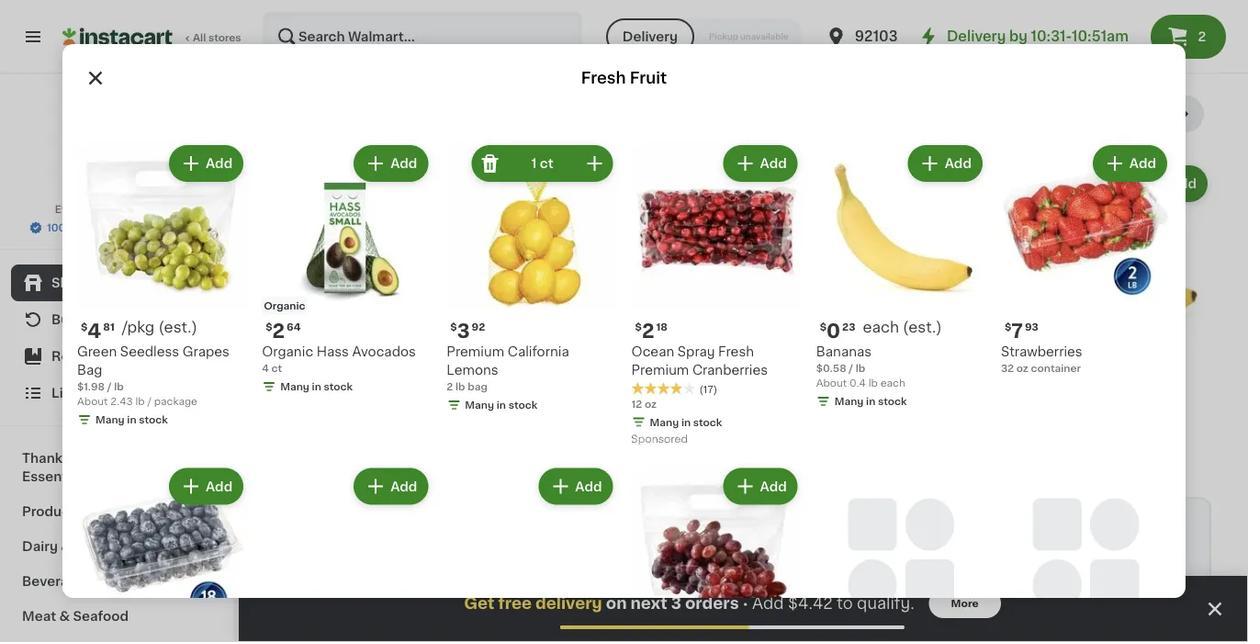 Task type: vqa. For each thing, say whether or not it's contained in the screenshot.
topmost Fresh
yes



Task type: describe. For each thing, give the bounding box(es) containing it.
23 for ★★★★★
[[1062, 348, 1075, 358]]

(est.) inside $ 4 81 /pkg (est.)
[[357, 345, 396, 360]]

about inside green seedless grapes bag $1.98 / lb about 2.43 lb / package
[[77, 397, 108, 407]]

strawberries 32 oz container
[[1001, 346, 1083, 374]]

92103 button
[[826, 11, 936, 62]]

ocean for ★★★★★
[[846, 371, 889, 384]]

thanksgiving meal essentials
[[22, 452, 145, 483]]

hass for ★★★★★
[[520, 371, 553, 384]]

bag for ★★★★★
[[677, 407, 697, 418]]

7
[[1012, 321, 1023, 341]]

& for dairy
[[61, 540, 72, 553]]

delivery by 10:31-10:51am link
[[918, 26, 1129, 48]]

to
[[837, 596, 853, 611]]

1 ct for (17)
[[531, 157, 554, 170]]

bag for green seedless grapes bag
[[276, 389, 301, 402]]

green seedless grapes bag $1.98 / lb about 2.43 lb / package
[[77, 346, 230, 407]]

100% satisfaction guarantee button
[[29, 217, 206, 235]]

prices
[[136, 204, 168, 214]]

100%
[[47, 223, 75, 233]]

1 vertical spatial oz
[[645, 399, 657, 409]]

fresh for ★★★★★
[[933, 371, 969, 384]]

buy it again link
[[11, 301, 223, 338]]

$0.23 each (estimated) element for (17)
[[816, 319, 986, 343]]

recipes link
[[11, 338, 223, 375]]

92 for ★★★★★
[[681, 348, 694, 358]]

increment quantity of premium california lemons image for (17)
[[584, 152, 606, 175]]

64 for (17)
[[287, 322, 301, 332]]

all stores
[[193, 33, 241, 43]]

sponsored badge image
[[632, 435, 687, 445]]

64 for ★★★★★
[[490, 348, 505, 358]]

get free delivery on next 3 orders • add $4.42 to qualify.
[[464, 596, 915, 611]]

3 for (17)
[[457, 321, 470, 341]]

/pkg inside fresh fruit dialog
[[122, 320, 155, 335]]

meat & seafood link
[[11, 599, 223, 634]]

(est.) for $4.81 per package (estimated) element inside the fresh fruit dialog
[[158, 320, 197, 335]]

product group containing 7
[[1001, 141, 1171, 376]]

buy
[[51, 313, 78, 326]]

•
[[743, 596, 749, 611]]

again
[[93, 313, 129, 326]]

free
[[498, 596, 532, 611]]

satisfaction
[[77, 223, 139, 233]]

fresh fruit dialog
[[62, 44, 1186, 642]]

$0.58
[[816, 363, 847, 374]]

bananas $0.58 / lb about 0.4 lb each
[[816, 346, 906, 388]]

strawberries
[[1001, 346, 1083, 358]]

10:51am
[[1072, 30, 1129, 43]]

next
[[631, 596, 668, 611]]

essentials
[[22, 470, 90, 483]]

bananas for bananas $0.58 / lb about 0.4 lb each
[[816, 346, 872, 358]]

add inside treatment tracker modal dialog
[[752, 596, 784, 611]]

lb inside item carousel region
[[665, 407, 674, 418]]

32
[[1001, 363, 1014, 374]]

seafood
[[73, 610, 129, 623]]

dairy
[[22, 540, 58, 553]]

/pkg (est.)
[[122, 320, 197, 335]]

18 for (17)
[[656, 322, 668, 332]]

walmart logo image
[[77, 96, 158, 176]]

guarantee
[[141, 223, 195, 233]]

$1.98
[[77, 382, 105, 392]]

beverages link
[[11, 564, 223, 599]]

avocados for ★★★★★
[[556, 371, 620, 384]]

all stores link
[[62, 11, 243, 62]]

ocean spray fresh premium cranberries for (17)
[[632, 346, 768, 377]]

everyday store prices
[[55, 204, 168, 214]]

eggs
[[75, 540, 108, 553]]

$ 2 18 for (17)
[[635, 321, 668, 341]]

thanksgiving meal essentials link
[[11, 441, 223, 494]]

produce
[[22, 505, 78, 518]]

california for (17)
[[508, 346, 569, 358]]

$ 3 92 for ★★★★★
[[660, 347, 694, 366]]

everyday store prices link
[[55, 202, 179, 217]]

3 for ★★★★★
[[666, 347, 679, 366]]

dairy & eggs link
[[11, 529, 223, 564]]

2.43
[[110, 397, 133, 407]]

green seedless grapes bag
[[276, 371, 428, 402]]

meat & seafood
[[22, 610, 129, 623]]

shop
[[51, 277, 86, 289]]

0.4
[[850, 378, 866, 388]]

(17)
[[700, 384, 717, 394]]

lists link
[[11, 375, 223, 412]]

store
[[106, 204, 133, 214]]

container
[[1031, 363, 1081, 374]]

$ 4 81 /pkg (est.)
[[279, 345, 396, 366]]

/ inside 'bananas $0.58 / lb about 0.4 lb each'
[[849, 363, 853, 374]]

stores
[[208, 33, 241, 43]]

12
[[632, 399, 642, 409]]

$ 4 81
[[81, 321, 115, 341]]

recipes
[[51, 350, 105, 363]]

lemons for (17)
[[447, 364, 498, 377]]

(est.) for $0.23 each (estimated) element in the item carousel region
[[1123, 345, 1162, 360]]

premium california lemons 2 lb bag for ★★★★★
[[656, 371, 778, 418]]

walmart link
[[77, 96, 158, 198]]

12 oz
[[632, 399, 657, 409]]

$4.42
[[788, 596, 833, 611]]

buy it again
[[51, 313, 129, 326]]

section inside main content
[[276, 497, 1212, 642]]

thanksgiving
[[22, 452, 110, 465]]

1 horizontal spatial /
[[147, 397, 152, 407]]

10:31-
[[1031, 30, 1072, 43]]

shop link
[[11, 265, 223, 301]]

each (est.) for ★★★★★
[[1083, 345, 1162, 360]]

2 inside button
[[1198, 30, 1206, 43]]

get
[[464, 596, 495, 611]]

everyday
[[55, 204, 104, 214]]

$ inside $ 4 81 /pkg (est.)
[[279, 348, 286, 358]]

package
[[154, 397, 197, 407]]

$ 2 64 for (17)
[[266, 321, 301, 341]]

organic hass avocados 4 ct for (17)
[[262, 346, 416, 374]]

remove premium california lemons image
[[694, 173, 716, 195]]



Task type: locate. For each thing, give the bounding box(es) containing it.
1 vertical spatial bananas
[[1036, 371, 1092, 384]]

produce link
[[11, 494, 223, 529]]

0 for ★★★★★
[[1047, 347, 1060, 366]]

1 ct right remove premium california lemons image
[[531, 157, 554, 170]]

seedless inside green seedless grapes bag $1.98 / lb about 2.43 lb / package
[[120, 346, 179, 358]]

delivery left by
[[947, 30, 1006, 43]]

$4.81 per package (estimated) element
[[77, 319, 247, 343], [276, 344, 451, 368]]

premium
[[447, 346, 504, 358], [632, 364, 689, 377], [656, 371, 714, 384], [846, 389, 904, 402]]

$ 2 64
[[266, 321, 301, 341], [469, 347, 505, 366]]

0 vertical spatial california
[[508, 346, 569, 358]]

ocean spray fresh premium cranberries inside fresh fruit dialog
[[632, 346, 768, 377]]

$0.23 each (estimated) element inside fresh fruit dialog
[[816, 319, 986, 343]]

18 inside fresh fruit dialog
[[656, 322, 668, 332]]

bag
[[468, 382, 488, 392], [677, 407, 697, 418]]

ct
[[540, 157, 554, 170], [754, 177, 768, 190], [271, 363, 282, 374], [475, 389, 486, 399]]

/ up 0.4
[[849, 363, 853, 374]]

0 vertical spatial lemons
[[447, 364, 498, 377]]

3
[[457, 321, 470, 341], [666, 347, 679, 366], [671, 596, 682, 611]]

$4.81 per package (estimated) element up green seedless grapes bag
[[276, 344, 451, 368]]

ocean inside item carousel region
[[846, 371, 889, 384]]

64
[[287, 322, 301, 332], [490, 348, 505, 358]]

orders
[[685, 596, 739, 611]]

fresh for (17)
[[718, 346, 754, 358]]

ocean
[[632, 346, 674, 358], [846, 371, 889, 384]]

1 horizontal spatial cranberries
[[907, 389, 983, 402]]

1 horizontal spatial delivery
[[947, 30, 1006, 43]]

& for meat
[[59, 610, 70, 623]]

& right meat
[[59, 610, 70, 623]]

lemons for ★★★★★
[[656, 389, 708, 402]]

seedless for green seedless grapes bag $1.98 / lb about 2.43 lb / package
[[120, 346, 179, 358]]

0 horizontal spatial 0
[[827, 321, 841, 341]]

0 horizontal spatial bananas
[[816, 346, 872, 358]]

spray for (17)
[[678, 346, 715, 358]]

dairy & eggs
[[22, 540, 108, 553]]

$4.81 per package (estimated) element inside item carousel region
[[276, 344, 451, 368]]

each right 0.4
[[881, 378, 906, 388]]

0 vertical spatial each
[[863, 320, 899, 335]]

$ inside $ 7 93
[[1005, 322, 1012, 332]]

23 for (17)
[[842, 322, 856, 332]]

$ 3 92 inside item carousel region
[[660, 347, 694, 366]]

item carousel region
[[276, 96, 1212, 483]]

bananas down strawberries
[[1036, 371, 1092, 384]]

each up 'bananas $0.58 / lb about 0.4 lb each'
[[863, 320, 899, 335]]

seedless inside green seedless grapes bag
[[319, 371, 378, 384]]

2 horizontal spatial fresh
[[933, 371, 969, 384]]

3 inside treatment tracker modal dialog
[[671, 596, 682, 611]]

$ 0 23 inside fresh fruit dialog
[[820, 321, 856, 341]]

green for green seedless grapes bag $1.98 / lb about 2.43 lb / package
[[77, 346, 117, 358]]

1 vertical spatial /pkg
[[320, 345, 353, 360]]

seedless for green seedless grapes bag
[[319, 371, 378, 384]]

premium california lemons 2 lb bag for (17)
[[447, 346, 569, 392]]

$0.23 each (estimated) element inside item carousel region
[[1036, 344, 1212, 368]]

delivery inside button
[[623, 30, 678, 43]]

1 vertical spatial seedless
[[319, 371, 378, 384]]

0 vertical spatial grapes
[[183, 346, 230, 358]]

0 horizontal spatial california
[[508, 346, 569, 358]]

0 horizontal spatial 1 ct
[[531, 157, 554, 170]]

$
[[81, 322, 88, 332], [266, 322, 272, 332], [635, 322, 642, 332], [820, 322, 827, 332], [450, 322, 457, 332], [1005, 322, 1012, 332], [279, 348, 286, 358], [469, 348, 476, 358], [660, 348, 666, 358], [850, 348, 856, 358], [1040, 348, 1047, 358]]

0 vertical spatial bananas
[[816, 346, 872, 358]]

green for green seedless grapes bag
[[276, 371, 315, 384]]

★★★★★
[[632, 382, 696, 394], [632, 382, 696, 394], [846, 407, 910, 420], [846, 407, 910, 420]]

1 vertical spatial bag
[[276, 389, 301, 402]]

1 vertical spatial 23
[[1062, 348, 1075, 358]]

bananas
[[816, 346, 872, 358], [1036, 371, 1092, 384]]

premium california lemons 2 lb bag
[[447, 346, 569, 392], [656, 371, 778, 418]]

/pkg up recipes link
[[122, 320, 155, 335]]

bag inside green seedless grapes bag $1.98 / lb about 2.43 lb / package
[[77, 364, 102, 377]]

avocados inside fresh fruit dialog
[[352, 346, 416, 358]]

0 vertical spatial $0.23 each (estimated) element
[[816, 319, 986, 343]]

(est.) for $0.23 each (estimated) element inside the fresh fruit dialog
[[903, 320, 942, 335]]

about inside 'bananas $0.58 / lb about 0.4 lb each'
[[816, 378, 847, 388]]

spray inside item carousel region
[[892, 371, 930, 384]]

1 horizontal spatial bag
[[276, 389, 301, 402]]

by
[[1010, 30, 1028, 43]]

92 inside fresh fruit dialog
[[472, 322, 485, 332]]

$ 0 23 for ★★★★★
[[1040, 347, 1075, 366]]

4 inside $ 4 81 /pkg (est.)
[[286, 347, 300, 366]]

meal
[[113, 452, 145, 465]]

treatment tracker modal dialog
[[239, 576, 1248, 642]]

1 ct right remove premium california lemons icon
[[746, 177, 768, 190]]

81 right it
[[103, 322, 115, 332]]

0 horizontal spatial ocean spray fresh premium cranberries
[[632, 346, 768, 377]]

100% satisfaction guarantee
[[47, 223, 195, 233]]

81 inside $ 4 81 /pkg (est.)
[[302, 348, 313, 358]]

0 vertical spatial hass
[[317, 346, 349, 358]]

18
[[656, 322, 668, 332], [871, 348, 882, 358]]

1 vertical spatial &
[[59, 610, 70, 623]]

23 inside item carousel region
[[1062, 348, 1075, 358]]

delivery for delivery by 10:31-10:51am
[[947, 30, 1006, 43]]

1 for ★★★★★
[[746, 177, 751, 190]]

0 vertical spatial $ 3 92
[[450, 321, 485, 341]]

ocean inside fresh fruit dialog
[[632, 346, 674, 358]]

1 vertical spatial /
[[107, 382, 112, 392]]

remove premium california lemons image
[[479, 152, 501, 175]]

2 vertical spatial fresh
[[933, 371, 969, 384]]

18 for ★★★★★
[[871, 348, 882, 358]]

grapes down /pkg (est.)
[[183, 346, 230, 358]]

0 horizontal spatial cranberries
[[692, 364, 768, 377]]

lemons inside fresh fruit dialog
[[447, 364, 498, 377]]

more
[[951, 598, 979, 609]]

1 horizontal spatial grapes
[[381, 371, 428, 384]]

0 horizontal spatial green
[[77, 346, 117, 358]]

0 horizontal spatial 64
[[287, 322, 301, 332]]

on
[[606, 596, 627, 611]]

0 vertical spatial 18
[[656, 322, 668, 332]]

1 vertical spatial $ 0 23
[[1040, 347, 1075, 366]]

1 ct inside fresh fruit dialog
[[531, 157, 554, 170]]

$ 7 93
[[1005, 321, 1039, 341]]

walmart
[[89, 183, 145, 196]]

california inside item carousel region
[[717, 371, 778, 384]]

/pkg up green seedless grapes bag
[[320, 345, 353, 360]]

delivery button
[[606, 18, 694, 55]]

grapes
[[183, 346, 230, 358], [381, 371, 428, 384]]

each (est.) inside item carousel region
[[1083, 345, 1162, 360]]

oz
[[1017, 363, 1029, 374], [645, 399, 657, 409]]

1 inside item carousel region
[[746, 177, 751, 190]]

81 up green seedless grapes bag
[[302, 348, 313, 358]]

oz right 32
[[1017, 363, 1029, 374]]

main content containing 4
[[239, 73, 1248, 642]]

$ 3 92 inside fresh fruit dialog
[[450, 321, 485, 341]]

2 button
[[1151, 15, 1226, 59]]

1 horizontal spatial fresh
[[718, 346, 754, 358]]

1 vertical spatial 0
[[1047, 347, 1060, 366]]

1 vertical spatial 92
[[681, 348, 694, 358]]

None search field
[[263, 11, 582, 62]]

lemons
[[447, 364, 498, 377], [656, 389, 708, 402]]

1 horizontal spatial $ 0 23
[[1040, 347, 1075, 366]]

all
[[193, 33, 206, 43]]

1 vertical spatial 3
[[666, 347, 679, 366]]

$4.81 per package (estimated) element for (17)
[[77, 319, 247, 343]]

0 inside fresh fruit dialog
[[827, 321, 841, 341]]

instacart logo image
[[62, 26, 173, 48]]

1 horizontal spatial 23
[[1062, 348, 1075, 358]]

avocados for (17)
[[352, 346, 416, 358]]

1 horizontal spatial each (est.)
[[1083, 345, 1162, 360]]

92103
[[855, 30, 898, 43]]

each (est.) right strawberries
[[1083, 345, 1162, 360]]

81 for $ 4 81
[[103, 322, 115, 332]]

green inside green seedless grapes bag $1.98 / lb about 2.43 lb / package
[[77, 346, 117, 358]]

0 horizontal spatial 92
[[472, 322, 485, 332]]

lemons inside item carousel region
[[656, 389, 708, 402]]

& inside dairy & eggs "link"
[[61, 540, 72, 553]]

3 inside item carousel region
[[666, 347, 679, 366]]

organic hass avocados 4 ct for ★★★★★
[[466, 371, 620, 399]]

$ 2 18 for ★★★★★
[[850, 347, 882, 366]]

about down $1.98
[[77, 397, 108, 407]]

1 horizontal spatial $0.23 each (estimated) element
[[1036, 344, 1212, 368]]

0 horizontal spatial $ 2 64
[[266, 321, 301, 341]]

0 for (17)
[[827, 321, 841, 341]]

delivery for delivery
[[623, 30, 678, 43]]

add button
[[171, 147, 242, 180], [356, 147, 427, 180], [725, 147, 796, 180], [910, 147, 981, 180], [1095, 147, 1166, 180], [375, 167, 446, 200], [565, 167, 636, 200], [945, 167, 1016, 200], [1135, 167, 1206, 200], [171, 470, 242, 503], [356, 470, 427, 503], [540, 470, 611, 503], [725, 470, 796, 503]]

1 horizontal spatial bag
[[677, 407, 697, 418]]

1 vertical spatial 1
[[746, 177, 751, 190]]

0 horizontal spatial $ 2 18
[[635, 321, 668, 341]]

$ 2 18 inside item carousel region
[[850, 347, 882, 366]]

$ 2 64 inside fresh fruit dialog
[[266, 321, 301, 341]]

1 ct inside item carousel region
[[746, 177, 768, 190]]

each (est.) for (17)
[[863, 320, 942, 335]]

stock
[[324, 382, 353, 392], [878, 397, 907, 407], [509, 400, 538, 410], [528, 407, 557, 418], [139, 415, 168, 425], [693, 417, 722, 427], [718, 426, 747, 436]]

about
[[816, 378, 847, 388], [77, 397, 108, 407]]

cranberries for (17)
[[692, 364, 768, 377]]

california inside fresh fruit dialog
[[508, 346, 569, 358]]

lists
[[51, 387, 83, 400]]

california
[[508, 346, 569, 358], [717, 371, 778, 384]]

1 horizontal spatial 18
[[871, 348, 882, 358]]

0 horizontal spatial ocean
[[632, 346, 674, 358]]

0 horizontal spatial about
[[77, 397, 108, 407]]

23 inside fresh fruit dialog
[[842, 322, 856, 332]]

spray right 0.4
[[892, 371, 930, 384]]

organic
[[264, 301, 305, 311], [468, 327, 509, 337], [262, 346, 313, 358], [466, 371, 517, 384]]

avocados
[[352, 346, 416, 358], [556, 371, 620, 384]]

1 horizontal spatial oz
[[1017, 363, 1029, 374]]

$ 3 92 for (17)
[[450, 321, 485, 341]]

0 horizontal spatial avocados
[[352, 346, 416, 358]]

0 vertical spatial spray
[[678, 346, 715, 358]]

bananas inside 'bananas $0.58 / lb about 0.4 lb each'
[[816, 346, 872, 358]]

$4.81 per package (estimated) element for ★★★★★
[[276, 344, 451, 368]]

bag inside fresh fruit dialog
[[468, 382, 488, 392]]

$4.81 per package (estimated) element inside fresh fruit dialog
[[77, 319, 247, 343]]

fresh
[[581, 70, 626, 86], [718, 346, 754, 358], [933, 371, 969, 384]]

product group
[[77, 141, 247, 431], [262, 141, 432, 398], [447, 141, 617, 416], [632, 141, 802, 450], [816, 141, 986, 413], [1001, 141, 1171, 376], [276, 162, 451, 457], [466, 162, 641, 423], [656, 162, 831, 442], [846, 162, 1022, 475], [1036, 162, 1212, 438], [77, 465, 247, 642], [262, 465, 432, 642], [447, 465, 617, 642], [632, 465, 802, 642]]

delivery
[[947, 30, 1006, 43], [623, 30, 678, 43]]

1 horizontal spatial $ 2 64
[[469, 347, 505, 366]]

spray
[[678, 346, 715, 358], [892, 371, 930, 384]]

delivery by 10:31-10:51am
[[947, 30, 1129, 43]]

92 inside item carousel region
[[681, 348, 694, 358]]

1 for (17)
[[531, 157, 537, 170]]

& inside meat & seafood link
[[59, 610, 70, 623]]

organic hass avocados 4 ct
[[262, 346, 416, 374], [466, 371, 620, 399]]

1 right remove premium california lemons icon
[[746, 177, 751, 190]]

each for ★★★★★
[[1083, 345, 1119, 360]]

2 vertical spatial 3
[[671, 596, 682, 611]]

it
[[81, 313, 90, 326]]

1 horizontal spatial ocean spray fresh premium cranberries
[[846, 371, 983, 402]]

ocean for (17)
[[632, 346, 674, 358]]

bananas inside item carousel region
[[1036, 371, 1092, 384]]

1 vertical spatial $ 3 92
[[660, 347, 694, 366]]

0 vertical spatial green
[[77, 346, 117, 358]]

0 horizontal spatial 18
[[656, 322, 668, 332]]

spray up (17)
[[678, 346, 715, 358]]

/ left package
[[147, 397, 152, 407]]

premium california lemons 2 lb bag inside fresh fruit dialog
[[447, 346, 569, 392]]

bag inside green seedless grapes bag
[[276, 389, 301, 402]]

1 vertical spatial cranberries
[[907, 389, 983, 402]]

each inside item carousel region
[[1083, 345, 1119, 360]]

each inside 'bananas $0.58 / lb about 0.4 lb each'
[[881, 378, 906, 388]]

ocean spray fresh premium cranberries inside item carousel region
[[846, 371, 983, 402]]

cranberries inside item carousel region
[[907, 389, 983, 402]]

$ 2 64 for ★★★★★
[[469, 347, 505, 366]]

0 vertical spatial 23
[[842, 322, 856, 332]]

0 vertical spatial avocados
[[352, 346, 416, 358]]

1 horizontal spatial california
[[717, 371, 778, 384]]

0 vertical spatial fresh
[[581, 70, 626, 86]]

23 up the container
[[1062, 348, 1075, 358]]

$ 0 23
[[820, 321, 856, 341], [1040, 347, 1075, 366]]

avocados inside item carousel region
[[556, 371, 620, 384]]

increment quantity of premium california lemons image
[[584, 152, 606, 175], [798, 173, 820, 195]]

oz inside strawberries 32 oz container
[[1017, 363, 1029, 374]]

1 horizontal spatial avocados
[[556, 371, 620, 384]]

0 vertical spatial 0
[[827, 321, 841, 341]]

1 right remove premium california lemons image
[[531, 157, 537, 170]]

section
[[276, 497, 1212, 642]]

grapes inside green seedless grapes bag
[[381, 371, 428, 384]]

increment quantity of premium california lemons image for ★★★★★
[[798, 173, 820, 195]]

hass inside item carousel region
[[520, 371, 553, 384]]

fresh inside item carousel region
[[933, 371, 969, 384]]

0 horizontal spatial lemons
[[447, 364, 498, 377]]

hass for (17)
[[317, 346, 349, 358]]

23 up 'bananas $0.58 / lb about 0.4 lb each'
[[842, 322, 856, 332]]

1 vertical spatial $0.23 each (estimated) element
[[1036, 344, 1212, 368]]

1 horizontal spatial 1 ct
[[746, 177, 768, 190]]

0 vertical spatial 92
[[472, 322, 485, 332]]

bag
[[77, 364, 102, 377], [276, 389, 301, 402]]

delivery up fruit
[[623, 30, 678, 43]]

organic hass avocados 4 ct inside item carousel region
[[466, 371, 620, 399]]

$ 2 64 inside item carousel region
[[469, 347, 505, 366]]

1 vertical spatial lemons
[[656, 389, 708, 402]]

92 for (17)
[[472, 322, 485, 332]]

fresh fruit
[[581, 70, 667, 86]]

bananas for bananas
[[1036, 371, 1092, 384]]

0 inside item carousel region
[[1047, 347, 1060, 366]]

bag inside item carousel region
[[677, 407, 697, 418]]

meat
[[22, 610, 56, 623]]

spray for ★★★★★
[[892, 371, 930, 384]]

ocean spray fresh premium cranberries
[[632, 346, 768, 377], [846, 371, 983, 402]]

0 vertical spatial seedless
[[120, 346, 179, 358]]

each right strawberries
[[1083, 345, 1119, 360]]

$0.23 each (estimated) element
[[816, 319, 986, 343], [1036, 344, 1212, 368]]

$0.23 each (estimated) element for ★★★★★
[[1036, 344, 1212, 368]]

seedless down $ 4 81 /pkg (est.)
[[319, 371, 378, 384]]

more button
[[929, 589, 1001, 618]]

0 horizontal spatial spray
[[678, 346, 715, 358]]

2 vertical spatial each
[[881, 378, 906, 388]]

seedless down /pkg (est.)
[[120, 346, 179, 358]]

0 vertical spatial each (est.)
[[863, 320, 942, 335]]

0 horizontal spatial $0.23 each (estimated) element
[[816, 319, 986, 343]]

$ inside $ 4 81
[[81, 322, 88, 332]]

$ 0 23 for (17)
[[820, 321, 856, 341]]

0 vertical spatial 81
[[103, 322, 115, 332]]

green inside green seedless grapes bag
[[276, 371, 315, 384]]

1 vertical spatial each (est.)
[[1083, 345, 1162, 360]]

0 horizontal spatial $4.81 per package (estimated) element
[[77, 319, 247, 343]]

1 vertical spatial $ 2 64
[[469, 347, 505, 366]]

0 horizontal spatial fresh
[[581, 70, 626, 86]]

0 vertical spatial 1 ct
[[531, 157, 554, 170]]

3 inside fresh fruit dialog
[[457, 321, 470, 341]]

0 vertical spatial $ 2 64
[[266, 321, 301, 341]]

$ 2 18 up 12 oz
[[635, 321, 668, 341]]

$ 2 18 up 0.4
[[850, 347, 882, 366]]

bag for green seedless grapes bag $1.98 / lb about 2.43 lb / package
[[77, 364, 102, 377]]

0 horizontal spatial 23
[[842, 322, 856, 332]]

cranberries inside fresh fruit dialog
[[692, 364, 768, 377]]

0 horizontal spatial delivery
[[623, 30, 678, 43]]

green down $ 4 81 /pkg (est.)
[[276, 371, 315, 384]]

92
[[472, 322, 485, 332], [681, 348, 694, 358]]

qualify.
[[857, 596, 915, 611]]

beverages
[[22, 575, 92, 588]]

grapes inside green seedless grapes bag $1.98 / lb about 2.43 lb / package
[[183, 346, 230, 358]]

each for (17)
[[863, 320, 899, 335]]

1 vertical spatial green
[[276, 371, 315, 384]]

81 inside $ 4 81
[[103, 322, 115, 332]]

ocean spray fresh premium cranberries for ★★★★★
[[846, 371, 983, 402]]

1 vertical spatial 81
[[302, 348, 313, 358]]

oz right 12
[[645, 399, 657, 409]]

organic hass avocados 4 ct inside fresh fruit dialog
[[262, 346, 416, 374]]

0 horizontal spatial bag
[[77, 364, 102, 377]]

0 vertical spatial 64
[[287, 322, 301, 332]]

delivery
[[536, 596, 602, 611]]

2
[[1198, 30, 1206, 43], [272, 321, 285, 341], [642, 321, 654, 341], [476, 347, 489, 366], [856, 347, 869, 366], [447, 382, 453, 392], [656, 407, 662, 418]]

$ 0 23 inside item carousel region
[[1040, 347, 1075, 366]]

service type group
[[606, 18, 804, 55]]

1 horizontal spatial hass
[[520, 371, 553, 384]]

1 horizontal spatial green
[[276, 371, 315, 384]]

$4.81 per package (estimated) element up green seedless grapes bag $1.98 / lb about 2.43 lb / package on the bottom left of page
[[77, 319, 247, 343]]

cranberries for ★★★★★
[[907, 389, 983, 402]]

4
[[88, 321, 101, 341], [286, 347, 300, 366], [262, 363, 269, 374], [466, 389, 473, 399]]

0 vertical spatial $ 2 18
[[635, 321, 668, 341]]

grapes for green seedless grapes bag $1.98 / lb about 2.43 lb / package
[[183, 346, 230, 358]]

0 horizontal spatial $ 3 92
[[450, 321, 485, 341]]

23
[[842, 322, 856, 332], [1062, 348, 1075, 358]]

main content
[[239, 73, 1248, 642]]

$ 2 18 inside fresh fruit dialog
[[635, 321, 668, 341]]

& left eggs
[[61, 540, 72, 553]]

each (est.)
[[863, 320, 942, 335], [1083, 345, 1162, 360]]

bag for (17)
[[468, 382, 488, 392]]

fruit
[[630, 70, 667, 86]]

64 inside item carousel region
[[490, 348, 505, 358]]

81 for $ 4 81 /pkg (est.)
[[302, 348, 313, 358]]

cranberries
[[692, 364, 768, 377], [907, 389, 983, 402]]

increment quantity of premium california lemons image inside fresh fruit dialog
[[584, 152, 606, 175]]

green down $ 4 81
[[77, 346, 117, 358]]

93
[[1025, 322, 1039, 332]]

0 vertical spatial &
[[61, 540, 72, 553]]

1 ct for ★★★★★
[[746, 177, 768, 190]]

1 vertical spatial 64
[[490, 348, 505, 358]]

hass inside fresh fruit dialog
[[317, 346, 349, 358]]

each (est.) inside fresh fruit dialog
[[863, 320, 942, 335]]

bananas up $0.58
[[816, 346, 872, 358]]

bag up $1.98
[[77, 364, 102, 377]]

each (est.) up 'bananas $0.58 / lb about 0.4 lb each'
[[863, 320, 942, 335]]

about down $0.58
[[816, 378, 847, 388]]

0 vertical spatial $4.81 per package (estimated) element
[[77, 319, 247, 343]]

1 inside fresh fruit dialog
[[531, 157, 537, 170]]

0
[[827, 321, 841, 341], [1047, 347, 1060, 366]]

18 inside item carousel region
[[871, 348, 882, 358]]

/pkg inside $ 4 81 /pkg (est.)
[[320, 345, 353, 360]]

grapes for green seedless grapes bag
[[381, 371, 428, 384]]

grapes down $ 4 81 /pkg (est.)
[[381, 371, 428, 384]]

/ right $1.98
[[107, 382, 112, 392]]

california for ★★★★★
[[717, 371, 778, 384]]

1 horizontal spatial 1
[[746, 177, 751, 190]]

spray inside fresh fruit dialog
[[678, 346, 715, 358]]

1 horizontal spatial $ 2 18
[[850, 347, 882, 366]]

1 horizontal spatial about
[[816, 378, 847, 388]]

1 vertical spatial spray
[[892, 371, 930, 384]]

64 inside fresh fruit dialog
[[287, 322, 301, 332]]

$ 2 18
[[635, 321, 668, 341], [850, 347, 882, 366]]

premium california lemons 2 lb bag inside item carousel region
[[656, 371, 778, 418]]

each
[[863, 320, 899, 335], [1083, 345, 1119, 360], [881, 378, 906, 388]]

bag down $ 4 81 /pkg (est.)
[[276, 389, 301, 402]]

1 horizontal spatial seedless
[[319, 371, 378, 384]]



